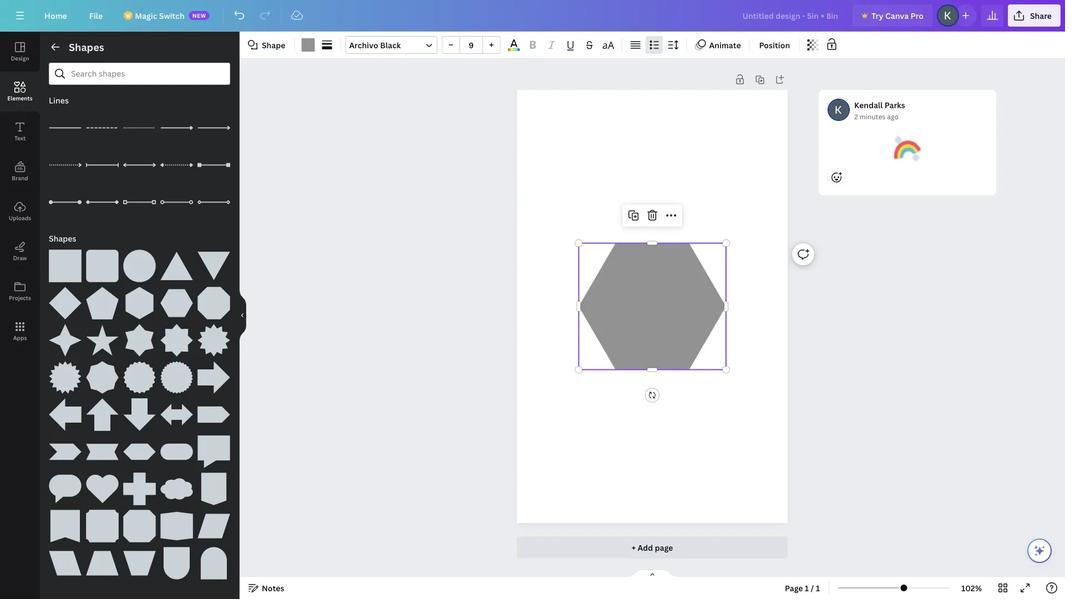 Task type: vqa. For each thing, say whether or not it's contained in the screenshot.
KENDALL
yes



Task type: locate. For each thing, give the bounding box(es) containing it.
try canva pro button
[[853, 4, 933, 27]]

parallelogram left image
[[49, 547, 82, 580]]

triangle up image
[[160, 250, 193, 282]]

show pages image
[[626, 569, 679, 578]]

page 1 / 1
[[785, 583, 820, 593]]

notes
[[262, 583, 284, 593]]

banner 7 image
[[160, 510, 193, 543]]

6-pointed star image
[[123, 324, 156, 357]]

kendall parks 2 minutes ago
[[855, 100, 905, 121]]

4-pointed star image
[[49, 324, 82, 357]]

1
[[805, 583, 809, 593], [816, 583, 820, 593]]

parallelogram right image
[[198, 510, 230, 543]]

1 left /
[[805, 583, 809, 593]]

shapes up square image
[[49, 233, 76, 244]]

1 right /
[[816, 583, 820, 593]]

arch down image
[[160, 547, 193, 580]]

shapes
[[69, 40, 104, 54], [49, 233, 76, 244]]

102% button
[[954, 579, 990, 597]]

brand
[[12, 174, 28, 182]]

hexagon vertical image
[[123, 287, 156, 320]]

banner 2 image
[[198, 473, 230, 506]]

+ add page button
[[517, 537, 788, 559]]

minutes
[[860, 112, 886, 121]]

hexagon horizontal image
[[160, 287, 193, 320]]

cross image
[[123, 473, 156, 506]]

expressing gratitude image
[[895, 135, 921, 162]]

1 horizontal spatial 1
[[816, 583, 820, 593]]

kendall parks list
[[819, 90, 1001, 231]]

design
[[11, 54, 29, 62]]

color range image
[[508, 48, 520, 51]]

Search shapes search field
[[71, 63, 208, 84]]

#919191 image
[[302, 38, 315, 52], [302, 38, 315, 52]]

star burst 3 image
[[123, 361, 156, 394]]

round speech bubble image
[[49, 473, 82, 506]]

5-pointed star image
[[86, 324, 119, 357]]

arrow left image
[[49, 398, 82, 431]]

white circle shape image
[[123, 250, 156, 282]]

projects button
[[0, 271, 40, 311]]

rounded square image
[[86, 250, 119, 282]]

trapezoid up image
[[86, 547, 119, 580]]

archivo black button
[[345, 36, 438, 54]]

canva assistant image
[[1033, 544, 1047, 558]]

add
[[638, 542, 653, 553]]

group
[[442, 36, 501, 54], [49, 243, 82, 282], [86, 243, 119, 282], [123, 243, 156, 282], [160, 243, 193, 282], [198, 243, 230, 282], [49, 280, 82, 320], [86, 280, 119, 320], [123, 280, 156, 320], [160, 280, 193, 320], [198, 280, 230, 320], [49, 317, 82, 357], [86, 317, 119, 357], [123, 317, 156, 357], [160, 317, 193, 357], [198, 317, 230, 357], [49, 355, 82, 394], [86, 355, 119, 394], [123, 355, 156, 394], [160, 355, 193, 394], [198, 355, 230, 394], [49, 392, 82, 431], [86, 392, 119, 431], [123, 392, 156, 431], [160, 392, 193, 431], [198, 392, 230, 431], [49, 429, 82, 468], [86, 429, 119, 468], [123, 429, 156, 468], [160, 429, 193, 468], [198, 429, 230, 468], [49, 466, 82, 506], [86, 466, 119, 506], [123, 466, 156, 506], [160, 466, 193, 506], [198, 466, 230, 506], [49, 503, 82, 543], [86, 503, 119, 543], [123, 503, 156, 543], [160, 503, 193, 543], [198, 503, 230, 543], [49, 540, 82, 580], [86, 540, 119, 580], [123, 540, 156, 580], [160, 540, 193, 580], [198, 540, 230, 580]]

0 horizontal spatial 1
[[805, 583, 809, 593]]

draw
[[13, 254, 27, 262]]

1 vertical spatial shapes
[[49, 233, 76, 244]]

triangle down image
[[198, 250, 230, 282]]

2
[[855, 112, 858, 121]]

file
[[89, 10, 103, 21]]

shapes down file
[[69, 40, 104, 54]]

home
[[44, 10, 67, 21]]

8-pointed star image
[[160, 324, 193, 357]]

ago
[[887, 112, 899, 121]]

hide image
[[239, 289, 246, 342]]

file button
[[80, 4, 112, 27]]

apps
[[13, 334, 27, 342]]

star burst 1 image
[[198, 324, 230, 357]]

position button
[[755, 36, 795, 54]]

projects
[[9, 294, 31, 302]]

add this line to the canvas image
[[49, 112, 82, 144], [86, 112, 119, 144], [123, 112, 156, 144], [160, 112, 193, 144], [198, 112, 230, 144], [49, 149, 82, 181], [86, 149, 119, 181], [123, 149, 156, 181], [160, 149, 193, 181], [198, 149, 230, 181], [49, 186, 82, 219], [86, 186, 119, 219], [123, 186, 156, 219], [160, 186, 193, 219], [198, 186, 230, 219]]

page
[[785, 583, 803, 593]]

new
[[192, 12, 206, 19]]

arrow down image
[[123, 398, 156, 431]]

black
[[380, 40, 401, 50]]

banner 4 image
[[86, 510, 119, 543]]

square speech bubble image
[[198, 436, 230, 468]]

canva
[[886, 10, 909, 21]]

arrow block right image
[[198, 398, 230, 431]]

home link
[[36, 4, 76, 27]]

pentagon image
[[86, 287, 119, 320]]

elements
[[7, 94, 33, 102]]

archivo black
[[349, 40, 401, 50]]

1 1 from the left
[[805, 583, 809, 593]]

uploads button
[[0, 191, 40, 231]]



Task type: describe. For each thing, give the bounding box(es) containing it.
shape
[[262, 40, 285, 50]]

switch
[[159, 10, 185, 21]]

+ add page
[[632, 542, 673, 553]]

position
[[759, 40, 790, 50]]

arrow up image
[[86, 398, 119, 431]]

arrow block 2 right image
[[49, 436, 82, 468]]

arrow horizontal image
[[160, 398, 193, 431]]

draw button
[[0, 231, 40, 271]]

Design title text field
[[734, 4, 848, 27]]

page
[[655, 542, 673, 553]]

magic
[[135, 10, 157, 21]]

elements button
[[0, 72, 40, 112]]

share
[[1030, 10, 1052, 21]]

banner 3 image
[[49, 510, 82, 543]]

animate
[[709, 40, 741, 50]]

8-pointed star inflated image
[[86, 361, 119, 394]]

side panel tab list
[[0, 32, 40, 351]]

pro
[[911, 10, 924, 21]]

shape button
[[244, 36, 290, 54]]

arrow right image
[[198, 361, 230, 394]]

lines
[[49, 95, 69, 106]]

octagon image
[[198, 287, 230, 320]]

design button
[[0, 32, 40, 72]]

0 vertical spatial shapes
[[69, 40, 104, 54]]

– – number field
[[464, 40, 479, 50]]

parks
[[885, 100, 905, 110]]

heart image
[[86, 473, 119, 506]]

pill image
[[160, 436, 193, 468]]

102%
[[962, 583, 982, 593]]

+
[[632, 542, 636, 553]]

kendall
[[855, 100, 883, 110]]

text button
[[0, 112, 40, 151]]

arrow block convex image
[[123, 436, 156, 468]]

main menu bar
[[0, 0, 1065, 32]]

share button
[[1008, 4, 1061, 27]]

archivo
[[349, 40, 378, 50]]

square image
[[49, 250, 82, 282]]

diamond image
[[49, 287, 82, 320]]

banner 5 image
[[123, 510, 156, 543]]

try
[[872, 10, 884, 21]]

arch up image
[[198, 547, 230, 580]]

apps button
[[0, 311, 40, 351]]

try canva pro
[[872, 10, 924, 21]]

animate button
[[692, 36, 746, 54]]

brand button
[[0, 151, 40, 191]]

uploads
[[9, 214, 31, 222]]

cloud image
[[160, 473, 193, 506]]

2 1 from the left
[[816, 583, 820, 593]]

star burst 2 image
[[49, 361, 82, 394]]

magic switch
[[135, 10, 185, 21]]

/
[[811, 583, 814, 593]]

text
[[14, 134, 26, 142]]

trapezoid down image
[[123, 547, 156, 580]]

star burst 4 image
[[160, 361, 193, 394]]

notes button
[[244, 579, 289, 597]]

arrow block concave image
[[86, 436, 119, 468]]



